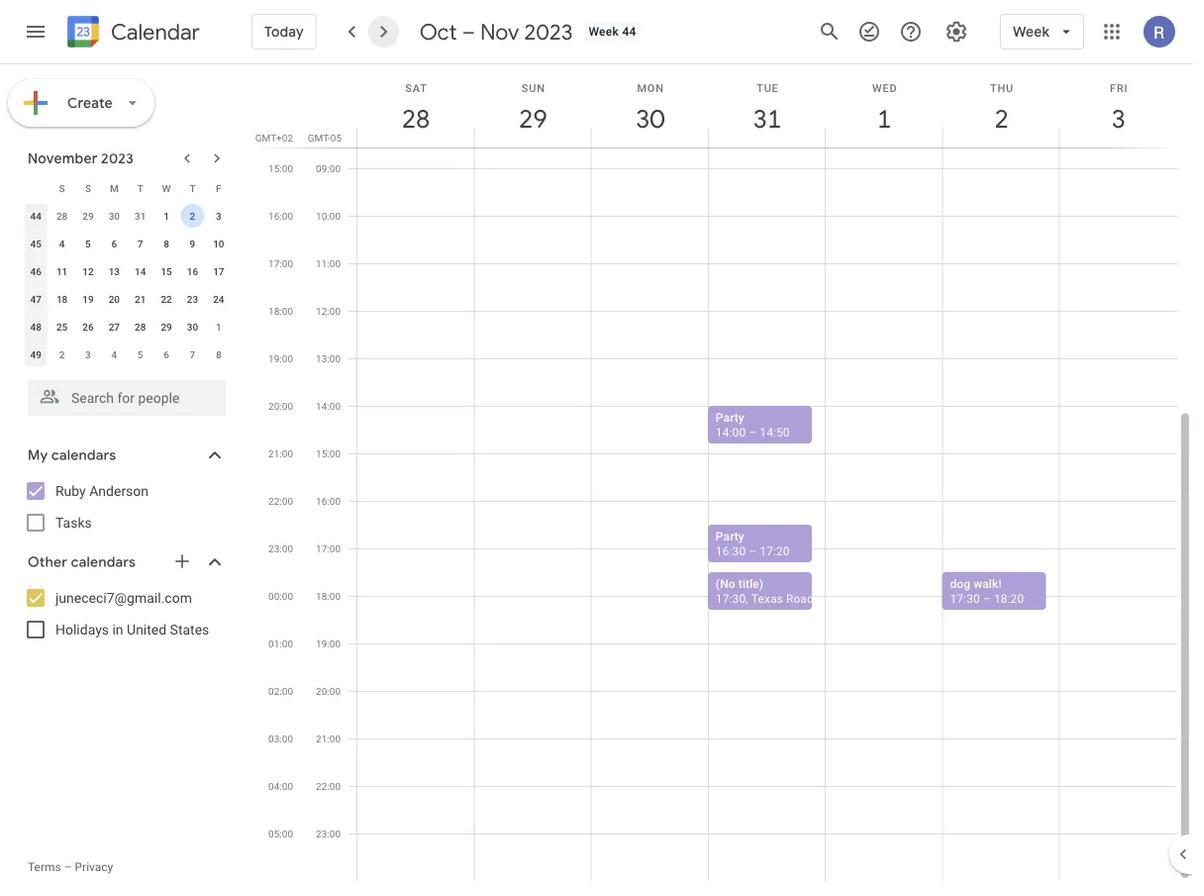 Task type: vqa. For each thing, say whether or not it's contained in the screenshot.


Task type: describe. For each thing, give the bounding box(es) containing it.
28 link
[[393, 96, 439, 142]]

21 element
[[128, 287, 152, 311]]

24 element
[[207, 287, 231, 311]]

title)
[[738, 577, 764, 591]]

1 vertical spatial 8
[[216, 349, 221, 360]]

december 8 element
[[207, 343, 231, 366]]

november 2023
[[28, 150, 134, 167]]

14:00 inside party 14:00 – 14:50
[[716, 425, 746, 439]]

0 horizontal spatial 2
[[59, 349, 65, 360]]

Search for people text field
[[40, 380, 214, 416]]

1 link
[[862, 96, 907, 142]]

09:00
[[316, 162, 341, 174]]

(no title) 17:30 , texas roadhouse
[[716, 577, 847, 606]]

roadhouse
[[786, 592, 847, 606]]

october 30 element
[[102, 204, 126, 228]]

anderson
[[89, 483, 149, 499]]

1 vertical spatial 19:00
[[316, 638, 341, 650]]

28 element
[[128, 315, 152, 339]]

october 31 element
[[128, 204, 152, 228]]

13:00
[[316, 353, 341, 364]]

december 3 element
[[76, 343, 100, 366]]

– inside the party 16:30 – 17:20
[[749, 544, 757, 558]]

tue
[[757, 82, 779, 94]]

30 link
[[628, 96, 673, 142]]

sat 28
[[401, 82, 429, 135]]

31 link
[[745, 96, 790, 142]]

17:30 for (no
[[716, 592, 746, 606]]

19 element
[[76, 287, 100, 311]]

december 2 element
[[50, 343, 74, 366]]

16:30
[[716, 544, 746, 558]]

18:20
[[994, 592, 1024, 606]]

0 horizontal spatial 15:00
[[268, 162, 293, 174]]

ruby anderson
[[55, 483, 149, 499]]

12
[[82, 265, 94, 277]]

9
[[190, 238, 195, 250]]

privacy link
[[75, 861, 113, 874]]

12:00
[[316, 305, 341, 317]]

0 horizontal spatial 4
[[59, 238, 65, 250]]

28 for october 28 element
[[56, 210, 68, 222]]

mon 30
[[635, 82, 664, 135]]

0 vertical spatial 5
[[85, 238, 91, 250]]

row containing 48
[[23, 313, 232, 341]]

december 6 element
[[155, 343, 178, 366]]

3 inside fri 3
[[1110, 102, 1125, 135]]

2 vertical spatial 1
[[216, 321, 221, 333]]

28 for "28" element
[[135, 321, 146, 333]]

03:00
[[268, 733, 293, 745]]

november
[[28, 150, 98, 167]]

1 vertical spatial 6
[[164, 349, 169, 360]]

add other calendars image
[[172, 552, 192, 571]]

02:00
[[268, 685, 293, 697]]

00:00
[[268, 590, 293, 602]]

calendars for my calendars
[[51, 447, 116, 464]]

16
[[187, 265, 198, 277]]

row containing 46
[[23, 257, 232, 285]]

october 29 element
[[76, 204, 100, 228]]

terms link
[[28, 861, 61, 874]]

gmt-
[[308, 132, 331, 144]]

ruby
[[55, 483, 86, 499]]

13
[[109, 265, 120, 277]]

1 vertical spatial 21:00
[[316, 733, 341, 745]]

junececi7@gmail.com
[[55, 590, 192, 606]]

14:50
[[760, 425, 790, 439]]

terms
[[28, 861, 61, 874]]

1 horizontal spatial 17:00
[[316, 543, 341, 555]]

grid containing 28
[[253, 64, 1193, 882]]

week for week 44
[[589, 25, 619, 39]]

47
[[30, 293, 41, 305]]

05
[[331, 132, 342, 144]]

thu
[[990, 82, 1014, 94]]

gmt+02
[[255, 132, 293, 144]]

23 element
[[181, 287, 204, 311]]

29 column header
[[474, 64, 592, 148]]

14 element
[[128, 259, 152, 283]]

0 horizontal spatial 18:00
[[268, 305, 293, 317]]

0 vertical spatial 19:00
[[268, 353, 293, 364]]

21
[[135, 293, 146, 305]]

texas
[[751, 592, 783, 606]]

2 link
[[979, 96, 1024, 142]]

11
[[56, 265, 68, 277]]

create button
[[8, 79, 154, 127]]

18 element
[[50, 287, 74, 311]]

1 horizontal spatial 18:00
[[316, 590, 341, 602]]

today
[[264, 23, 304, 41]]

row containing s
[[23, 174, 232, 202]]

1 horizontal spatial 15:00
[[316, 448, 341, 459]]

27 element
[[102, 315, 126, 339]]

0 horizontal spatial 14:00
[[316, 400, 341, 412]]

25
[[56, 321, 68, 333]]

3 column header
[[1059, 64, 1177, 148]]

october 28 element
[[50, 204, 74, 228]]

0 vertical spatial 44
[[622, 25, 636, 39]]

17:30 for dog
[[950, 592, 980, 606]]

2 column header
[[942, 64, 1060, 148]]

10:00
[[316, 210, 341, 222]]

0 vertical spatial 23:00
[[268, 543, 293, 555]]

mon
[[637, 82, 664, 94]]

1 horizontal spatial 3
[[216, 210, 221, 222]]

1 vertical spatial 4
[[111, 349, 117, 360]]

– inside party 14:00 – 14:50
[[749, 425, 757, 439]]

0 horizontal spatial 21:00
[[268, 448, 293, 459]]

row containing 44
[[23, 202, 232, 230]]

december 4 element
[[102, 343, 126, 366]]

30 inside mon 30
[[635, 102, 663, 135]]

44 inside row
[[30, 210, 41, 222]]

week 44
[[589, 25, 636, 39]]

row containing 49
[[23, 341, 232, 368]]

14
[[135, 265, 146, 277]]

– inside dog walk! 17:30 – 18:20
[[983, 592, 991, 606]]

gmt-05
[[308, 132, 342, 144]]

tue 31
[[752, 82, 780, 135]]

01:00
[[268, 638, 293, 650]]

13 element
[[102, 259, 126, 283]]

10
[[213, 238, 224, 250]]

15 element
[[155, 259, 178, 283]]

31 inside column header
[[752, 102, 780, 135]]

row containing 45
[[23, 230, 232, 257]]

24
[[213, 293, 224, 305]]

tasks
[[55, 514, 92, 531]]

31 column header
[[708, 64, 826, 148]]

calendar element
[[63, 12, 200, 55]]

terms – privacy
[[28, 861, 113, 874]]

privacy
[[75, 861, 113, 874]]

m
[[110, 182, 119, 194]]

today button
[[252, 8, 317, 55]]

holidays
[[55, 621, 109, 638]]

27
[[109, 321, 120, 333]]

49
[[30, 349, 41, 360]]

wed
[[872, 82, 898, 94]]

17
[[213, 265, 224, 277]]

0 vertical spatial 2023
[[524, 18, 573, 46]]

1 vertical spatial 7
[[190, 349, 195, 360]]

0 horizontal spatial 22:00
[[268, 495, 293, 507]]

23
[[187, 293, 198, 305]]

1 vertical spatial 22:00
[[316, 780, 341, 792]]

oct
[[420, 18, 457, 46]]

2 s from the left
[[85, 182, 91, 194]]

26
[[82, 321, 94, 333]]

20 element
[[102, 287, 126, 311]]

sat
[[405, 82, 428, 94]]

2 inside 'cell'
[[190, 210, 195, 222]]

26 element
[[76, 315, 100, 339]]

0 horizontal spatial 8
[[164, 238, 169, 250]]

15
[[161, 265, 172, 277]]

december 7 element
[[181, 343, 204, 366]]

1 column header
[[825, 64, 943, 148]]

1 vertical spatial 23:00
[[316, 828, 341, 840]]



Task type: locate. For each thing, give the bounding box(es) containing it.
20:00
[[268, 400, 293, 412], [316, 685, 341, 697]]

1 horizontal spatial 23:00
[[316, 828, 341, 840]]

14:00 down 13:00
[[316, 400, 341, 412]]

create
[[67, 94, 113, 112]]

2 horizontal spatial 3
[[1110, 102, 1125, 135]]

0 vertical spatial calendars
[[51, 447, 116, 464]]

my calendars
[[28, 447, 116, 464]]

november 2023 grid
[[19, 174, 232, 368]]

2 vertical spatial 29
[[161, 321, 172, 333]]

thu 2
[[990, 82, 1014, 135]]

– down walk!
[[983, 592, 991, 606]]

other calendars list
[[4, 582, 246, 646]]

10 element
[[207, 232, 231, 255]]

2 horizontal spatial 30
[[635, 102, 663, 135]]

1 row from the top
[[23, 174, 232, 202]]

18:00 right the 00:00
[[316, 590, 341, 602]]

–
[[462, 18, 475, 46], [749, 425, 757, 439], [749, 544, 757, 558], [983, 592, 991, 606], [64, 861, 72, 874]]

3 left december 4 element
[[85, 349, 91, 360]]

main drawer image
[[24, 20, 48, 44]]

17:20
[[760, 544, 790, 558]]

2 horizontal spatial 29
[[518, 102, 546, 135]]

30 column header
[[591, 64, 709, 148]]

23:00
[[268, 543, 293, 555], [316, 828, 341, 840]]

w
[[162, 182, 171, 194]]

30 right 'october 29' element
[[109, 210, 120, 222]]

0 horizontal spatial 3
[[85, 349, 91, 360]]

1 horizontal spatial 16:00
[[316, 495, 341, 507]]

30 down mon
[[635, 102, 663, 135]]

0 horizontal spatial 44
[[30, 210, 41, 222]]

1 horizontal spatial 4
[[111, 349, 117, 360]]

1 horizontal spatial 1
[[216, 321, 221, 333]]

– right terms link
[[64, 861, 72, 874]]

17:30 down dog
[[950, 592, 980, 606]]

8 left 9
[[164, 238, 169, 250]]

1 horizontal spatial 21:00
[[316, 733, 341, 745]]

29 element
[[155, 315, 178, 339]]

19
[[82, 293, 94, 305]]

0 vertical spatial 1
[[876, 102, 890, 135]]

6 up "13" element
[[111, 238, 117, 250]]

1 vertical spatial party
[[716, 529, 744, 543]]

other
[[28, 554, 67, 571]]

my calendars button
[[4, 440, 246, 471]]

23:00 right 05:00
[[316, 828, 341, 840]]

18:00 left 12:00
[[268, 305, 293, 317]]

calendars up junececi7@gmail.com
[[71, 554, 136, 571]]

28 down sat
[[401, 102, 429, 135]]

0 vertical spatial 17:00
[[268, 257, 293, 269]]

0 vertical spatial 16:00
[[268, 210, 293, 222]]

week up 30 column header
[[589, 25, 619, 39]]

week
[[1013, 23, 1050, 41], [589, 25, 619, 39]]

calendars inside the other calendars dropdown button
[[71, 554, 136, 571]]

1
[[876, 102, 890, 135], [164, 210, 169, 222], [216, 321, 221, 333]]

3 row from the top
[[23, 230, 232, 257]]

1 party from the top
[[716, 410, 744, 424]]

0 vertical spatial party
[[716, 410, 744, 424]]

1 horizontal spatial 5
[[137, 349, 143, 360]]

s
[[59, 182, 65, 194], [85, 182, 91, 194]]

1 vertical spatial 44
[[30, 210, 41, 222]]

17:30 inside dog walk! 17:30 – 18:20
[[950, 592, 980, 606]]

5
[[85, 238, 91, 250], [137, 349, 143, 360]]

0 horizontal spatial t
[[137, 182, 143, 194]]

party for party 16:30 – 17:20
[[716, 529, 744, 543]]

23:00 up the 00:00
[[268, 543, 293, 555]]

14:00 left 14:50
[[716, 425, 746, 439]]

2 horizontal spatial 2
[[993, 102, 1007, 135]]

1 17:30 from the left
[[716, 592, 746, 606]]

– right oct
[[462, 18, 475, 46]]

0 vertical spatial 4
[[59, 238, 65, 250]]

05:00
[[268, 828, 293, 840]]

19:00 left 13:00
[[268, 353, 293, 364]]

2 17:30 from the left
[[950, 592, 980, 606]]

1 horizontal spatial 14:00
[[716, 425, 746, 439]]

0 vertical spatial 31
[[752, 102, 780, 135]]

2023 right nov
[[524, 18, 573, 46]]

0 vertical spatial 28
[[401, 102, 429, 135]]

2 horizontal spatial 28
[[401, 102, 429, 135]]

4 right 45
[[59, 238, 65, 250]]

– left 14:50
[[749, 425, 757, 439]]

1 down wed
[[876, 102, 890, 135]]

2 left december 3 element on the top of the page
[[59, 349, 65, 360]]

t right w
[[190, 182, 196, 194]]

calendars inside my calendars "dropdown button"
[[51, 447, 116, 464]]

29 down sun at top
[[518, 102, 546, 135]]

1 horizontal spatial t
[[190, 182, 196, 194]]

calendars
[[51, 447, 116, 464], [71, 554, 136, 571]]

2 up 9
[[190, 210, 195, 222]]

30 element
[[181, 315, 204, 339]]

0 vertical spatial 30
[[635, 102, 663, 135]]

29 for 'october 29' element
[[82, 210, 94, 222]]

29 inside column header
[[518, 102, 546, 135]]

46
[[30, 265, 41, 277]]

row group containing 44
[[23, 202, 232, 368]]

0 horizontal spatial 2023
[[101, 150, 134, 167]]

my
[[28, 447, 48, 464]]

0 vertical spatial 14:00
[[316, 400, 341, 412]]

1 vertical spatial calendars
[[71, 554, 136, 571]]

my calendars list
[[4, 475, 246, 539]]

oct – nov 2023
[[420, 18, 573, 46]]

3 right 2 'cell'
[[216, 210, 221, 222]]

t
[[137, 182, 143, 194], [190, 182, 196, 194]]

2 t from the left
[[190, 182, 196, 194]]

1 vertical spatial 3
[[216, 210, 221, 222]]

6
[[111, 238, 117, 250], [164, 349, 169, 360]]

1 horizontal spatial 2023
[[524, 18, 573, 46]]

united
[[127, 621, 167, 638]]

7 up 14 element
[[137, 238, 143, 250]]

1 vertical spatial 17:00
[[316, 543, 341, 555]]

45
[[30, 238, 41, 250]]

1 vertical spatial 14:00
[[716, 425, 746, 439]]

29 right "28" element
[[161, 321, 172, 333]]

2 vertical spatial 28
[[135, 321, 146, 333]]

15:00 down gmt+02 on the top of page
[[268, 162, 293, 174]]

0 vertical spatial 29
[[518, 102, 546, 135]]

settings menu image
[[945, 20, 969, 44]]

fri
[[1110, 82, 1128, 94]]

party inside the party 16:30 – 17:20
[[716, 529, 744, 543]]

0 vertical spatial 6
[[111, 238, 117, 250]]

0 horizontal spatial 17:00
[[268, 257, 293, 269]]

row
[[23, 174, 232, 202], [23, 202, 232, 230], [23, 230, 232, 257], [23, 257, 232, 285], [23, 285, 232, 313], [23, 313, 232, 341], [23, 341, 232, 368]]

1 horizontal spatial s
[[85, 182, 91, 194]]

0 horizontal spatial 29
[[82, 210, 94, 222]]

19:00 right 01:00
[[316, 638, 341, 650]]

11 element
[[50, 259, 74, 283]]

0 vertical spatial 20:00
[[268, 400, 293, 412]]

29 right october 28 element
[[82, 210, 94, 222]]

30 for 30 element at the top of the page
[[187, 321, 198, 333]]

december 5 element
[[128, 343, 152, 366]]

28 right 27 element
[[135, 321, 146, 333]]

22
[[161, 293, 172, 305]]

22 element
[[155, 287, 178, 311]]

1 right 30 element at the top of the page
[[216, 321, 221, 333]]

8 right december 7 element
[[216, 349, 221, 360]]

17:30 inside (no title) 17:30 , texas roadhouse
[[716, 592, 746, 606]]

16 element
[[181, 259, 204, 283]]

17:30 down (no
[[716, 592, 746, 606]]

row group
[[23, 202, 232, 368]]

1 horizontal spatial 20:00
[[316, 685, 341, 697]]

5 down 'october 29' element
[[85, 238, 91, 250]]

12 element
[[76, 259, 100, 283]]

1 vertical spatial 29
[[82, 210, 94, 222]]

1 horizontal spatial 44
[[622, 25, 636, 39]]

3
[[1110, 102, 1125, 135], [216, 210, 221, 222], [85, 349, 91, 360]]

1 horizontal spatial week
[[1013, 23, 1050, 41]]

1 vertical spatial 28
[[56, 210, 68, 222]]

7 left the december 8 element
[[190, 349, 195, 360]]

s left the m at the top left of the page
[[85, 182, 91, 194]]

sun 29
[[518, 82, 546, 135]]

44
[[622, 25, 636, 39], [30, 210, 41, 222]]

17:00
[[268, 257, 293, 269], [316, 543, 341, 555]]

18:00
[[268, 305, 293, 317], [316, 590, 341, 602]]

calendar heading
[[107, 18, 200, 46]]

17 element
[[207, 259, 231, 283]]

0 vertical spatial 3
[[1110, 102, 1125, 135]]

3 down fri
[[1110, 102, 1125, 135]]

sun
[[522, 82, 545, 94]]

44 up 30 column header
[[622, 25, 636, 39]]

20
[[109, 293, 120, 305]]

in
[[112, 621, 123, 638]]

week button
[[1000, 8, 1084, 55]]

1 s from the left
[[59, 182, 65, 194]]

1 inside 'wed 1'
[[876, 102, 890, 135]]

0 horizontal spatial 5
[[85, 238, 91, 250]]

3 link
[[1096, 96, 1142, 142]]

wed 1
[[872, 82, 898, 135]]

29 link
[[510, 96, 556, 142]]

29 for '29' element on the left of the page
[[161, 321, 172, 333]]

– left 17:20
[[749, 544, 757, 558]]

14:00
[[316, 400, 341, 412], [716, 425, 746, 439]]

2 cell
[[179, 202, 206, 230]]

week for week
[[1013, 23, 1050, 41]]

0 vertical spatial 7
[[137, 238, 143, 250]]

2023 up the m at the top left of the page
[[101, 150, 134, 167]]

2 vertical spatial 2
[[59, 349, 65, 360]]

calendars for other calendars
[[71, 554, 136, 571]]

0 horizontal spatial 30
[[109, 210, 120, 222]]

0 horizontal spatial 28
[[56, 210, 68, 222]]

6 left december 7 element
[[164, 349, 169, 360]]

1 vertical spatial 31
[[135, 210, 146, 222]]

other calendars
[[28, 554, 136, 571]]

2
[[993, 102, 1007, 135], [190, 210, 195, 222], [59, 349, 65, 360]]

fri 3
[[1110, 82, 1128, 135]]

31 down tue
[[752, 102, 780, 135]]

44 left october 28 element
[[30, 210, 41, 222]]

week up thu
[[1013, 23, 1050, 41]]

row containing 47
[[23, 285, 232, 313]]

5 right december 4 element
[[137, 349, 143, 360]]

4 right december 3 element on the top of the page
[[111, 349, 117, 360]]

11:00
[[316, 257, 341, 269]]

30 right '29' element on the left of the page
[[187, 321, 198, 333]]

6 row from the top
[[23, 313, 232, 341]]

1 horizontal spatial 29
[[161, 321, 172, 333]]

1 horizontal spatial 17:30
[[950, 592, 980, 606]]

28
[[401, 102, 429, 135], [56, 210, 68, 222], [135, 321, 146, 333]]

22:00 right "04:00"
[[316, 780, 341, 792]]

1 vertical spatial 2
[[190, 210, 195, 222]]

1 t from the left
[[137, 182, 143, 194]]

0 vertical spatial 2
[[993, 102, 1007, 135]]

f
[[216, 182, 221, 194]]

7 row from the top
[[23, 341, 232, 368]]

0 horizontal spatial week
[[589, 25, 619, 39]]

1 vertical spatial 30
[[109, 210, 120, 222]]

48
[[30, 321, 41, 333]]

22:00 up the 00:00
[[268, 495, 293, 507]]

0 horizontal spatial 16:00
[[268, 210, 293, 222]]

party inside party 14:00 – 14:50
[[716, 410, 744, 424]]

party 14:00 – 14:50
[[716, 410, 790, 439]]

0 horizontal spatial 31
[[135, 210, 146, 222]]

2 vertical spatial 30
[[187, 321, 198, 333]]

28 left 'october 29' element
[[56, 210, 68, 222]]

1 horizontal spatial 22:00
[[316, 780, 341, 792]]

0 horizontal spatial 17:30
[[716, 592, 746, 606]]

holidays in united states
[[55, 621, 209, 638]]

nov
[[480, 18, 519, 46]]

31 right october 30 element
[[135, 210, 146, 222]]

30 for october 30 element
[[109, 210, 120, 222]]

16:00
[[268, 210, 293, 222], [316, 495, 341, 507]]

0 horizontal spatial 7
[[137, 238, 143, 250]]

0 horizontal spatial s
[[59, 182, 65, 194]]

1 left 2 'cell'
[[164, 210, 169, 222]]

,
[[746, 592, 748, 606]]

2 party from the top
[[716, 529, 744, 543]]

25 element
[[50, 315, 74, 339]]

2 inside thu 2
[[993, 102, 1007, 135]]

1 vertical spatial 15:00
[[316, 448, 341, 459]]

calendars up ruby
[[51, 447, 116, 464]]

1 vertical spatial 16:00
[[316, 495, 341, 507]]

15:00 down 13:00
[[316, 448, 341, 459]]

1 vertical spatial 5
[[137, 349, 143, 360]]

0 horizontal spatial 1
[[164, 210, 169, 222]]

party 16:30 – 17:20
[[716, 529, 790, 558]]

0 horizontal spatial 23:00
[[268, 543, 293, 555]]

1 horizontal spatial 31
[[752, 102, 780, 135]]

(no
[[716, 577, 735, 591]]

row group inside november 2023 grid
[[23, 202, 232, 368]]

0 vertical spatial 18:00
[[268, 305, 293, 317]]

week inside dropdown button
[[1013, 23, 1050, 41]]

None search field
[[0, 372, 246, 416]]

2 horizontal spatial 1
[[876, 102, 890, 135]]

1 horizontal spatial 6
[[164, 349, 169, 360]]

5 row from the top
[[23, 285, 232, 313]]

1 horizontal spatial 7
[[190, 349, 195, 360]]

dog walk! 17:30 – 18:20
[[950, 577, 1024, 606]]

1 horizontal spatial 28
[[135, 321, 146, 333]]

4 row from the top
[[23, 257, 232, 285]]

1 vertical spatial 2023
[[101, 150, 134, 167]]

2 vertical spatial 3
[[85, 349, 91, 360]]

s up october 28 element
[[59, 182, 65, 194]]

t right the m at the top left of the page
[[137, 182, 143, 194]]

grid
[[253, 64, 1193, 882]]

1 horizontal spatial 19:00
[[316, 638, 341, 650]]

19:00
[[268, 353, 293, 364], [316, 638, 341, 650]]

walk!
[[974, 577, 1002, 591]]

17:30
[[716, 592, 746, 606], [950, 592, 980, 606]]

party for party 14:00 – 14:50
[[716, 410, 744, 424]]

0 vertical spatial 15:00
[[268, 162, 293, 174]]

dog
[[950, 577, 971, 591]]

28 column header
[[356, 64, 475, 148]]

31 inside november 2023 grid
[[135, 210, 146, 222]]

18
[[56, 293, 68, 305]]

31
[[752, 102, 780, 135], [135, 210, 146, 222]]

0 horizontal spatial 6
[[111, 238, 117, 250]]

2 row from the top
[[23, 202, 232, 230]]

28 inside column header
[[401, 102, 429, 135]]

04:00
[[268, 780, 293, 792]]

december 1 element
[[207, 315, 231, 339]]

2 down thu
[[993, 102, 1007, 135]]



